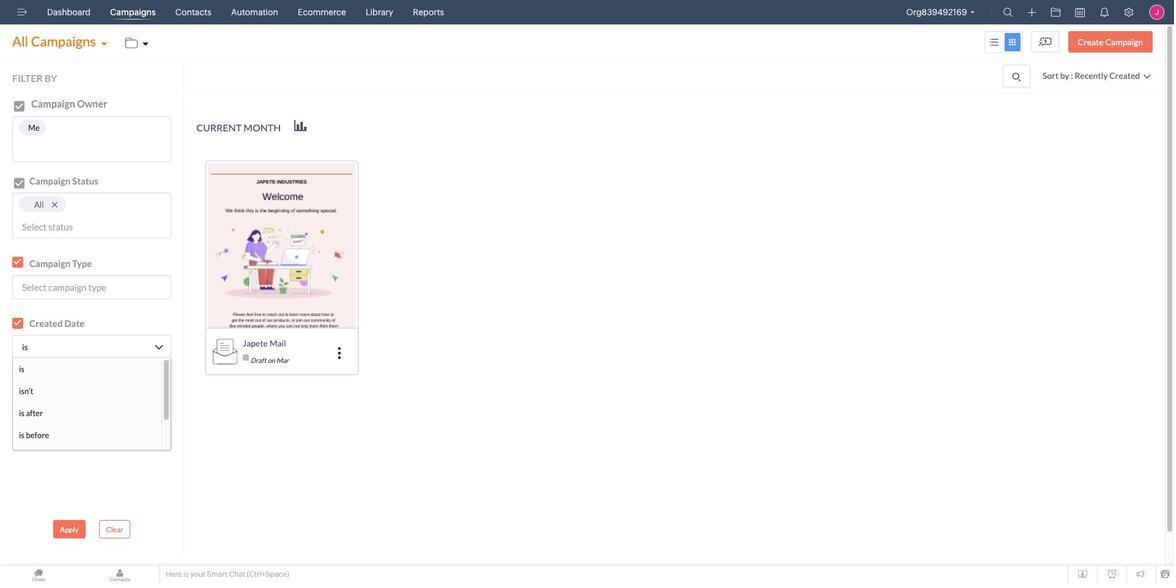 Task type: describe. For each thing, give the bounding box(es) containing it.
your
[[190, 571, 206, 579]]

reports link
[[408, 0, 449, 24]]

search image
[[1004, 7, 1014, 17]]

folder image
[[1052, 7, 1061, 17]]

library
[[366, 7, 394, 17]]

here is your smart chat (ctrl+space)
[[166, 571, 289, 579]]

contacts
[[175, 7, 212, 17]]

chats image
[[0, 567, 77, 584]]

org839492169
[[907, 7, 968, 17]]

reports
[[413, 7, 444, 17]]

dashboard
[[47, 7, 91, 17]]

campaigns
[[110, 7, 156, 17]]

notifications image
[[1100, 7, 1110, 17]]

ecommerce
[[298, 7, 346, 17]]



Task type: vqa. For each thing, say whether or not it's contained in the screenshot.
AUTOMATION link
yes



Task type: locate. For each thing, give the bounding box(es) containing it.
dashboard link
[[42, 0, 96, 24]]

smart
[[207, 571, 228, 579]]

ecommerce link
[[293, 0, 351, 24]]

configure settings image
[[1125, 7, 1134, 17]]

is
[[183, 571, 189, 579]]

here
[[166, 571, 182, 579]]

campaigns link
[[105, 0, 161, 24]]

automation
[[231, 7, 278, 17]]

contacts link
[[171, 0, 217, 24]]

automation link
[[226, 0, 283, 24]]

contacts image
[[81, 567, 158, 584]]

library link
[[361, 0, 398, 24]]

calendar image
[[1076, 7, 1085, 17]]

(ctrl+space)
[[247, 571, 289, 579]]

chat
[[229, 571, 245, 579]]

quick actions image
[[1028, 8, 1037, 17]]



